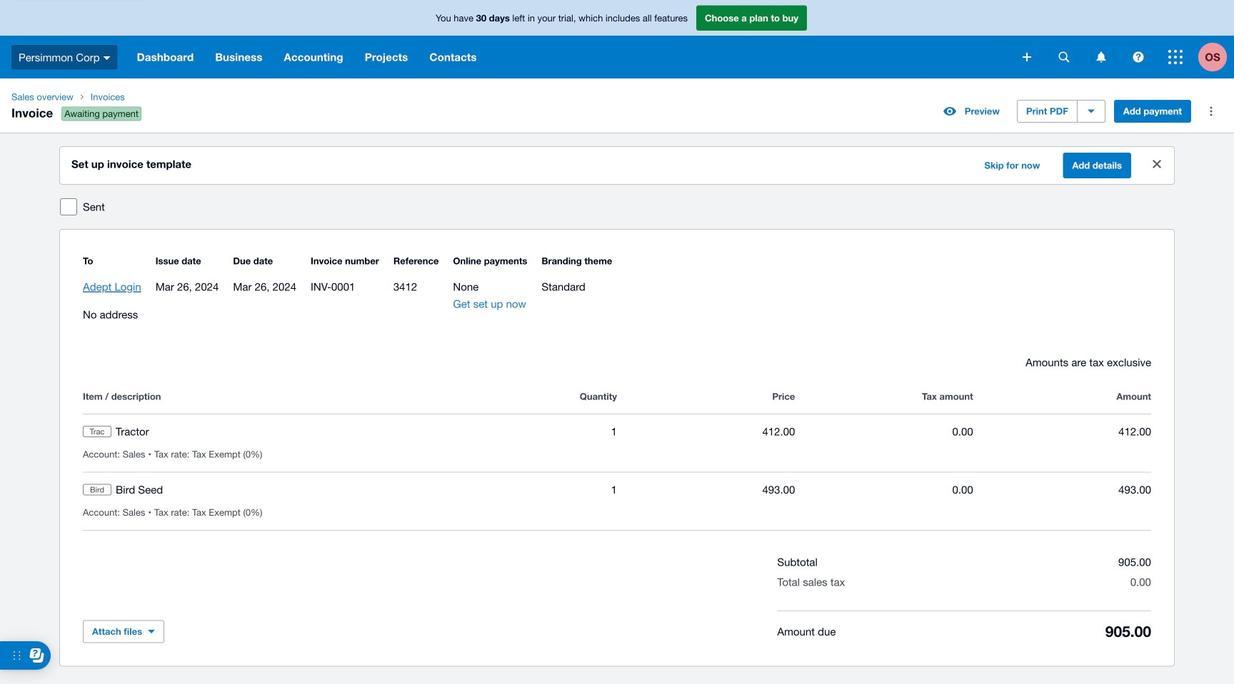 Task type: describe. For each thing, give the bounding box(es) containing it.
5 column header from the left
[[973, 389, 1151, 406]]

more invoice options image
[[1197, 97, 1226, 126]]

svg image
[[1133, 52, 1144, 62]]

1 column header from the left
[[83, 389, 439, 406]]

1 row from the top
[[83, 389, 1151, 414]]

4 column header from the left
[[795, 389, 973, 406]]

2 column header from the left
[[439, 389, 617, 406]]



Task type: vqa. For each thing, say whether or not it's contained in the screenshot.
fifth column header
yes



Task type: locate. For each thing, give the bounding box(es) containing it.
row group
[[83, 414, 1151, 531]]

column header
[[83, 389, 439, 406], [439, 389, 617, 406], [617, 389, 795, 406], [795, 389, 973, 406], [973, 389, 1151, 406]]

2 row from the top
[[83, 415, 1151, 473]]

row
[[83, 389, 1151, 414], [83, 415, 1151, 473], [83, 473, 1151, 531]]

banner
[[0, 0, 1234, 79]]

table
[[83, 371, 1151, 531]]

3 column header from the left
[[617, 389, 795, 406]]

3 row from the top
[[83, 473, 1151, 531]]

cell
[[83, 424, 439, 441], [439, 424, 617, 441], [617, 424, 795, 441], [795, 424, 973, 441], [973, 424, 1151, 441], [83, 482, 439, 499], [439, 482, 617, 499], [617, 482, 795, 499], [795, 482, 973, 499], [973, 482, 1151, 499]]

svg image
[[1169, 50, 1183, 64], [1059, 52, 1070, 62], [1097, 52, 1106, 62], [1023, 53, 1031, 61], [103, 56, 110, 60]]



